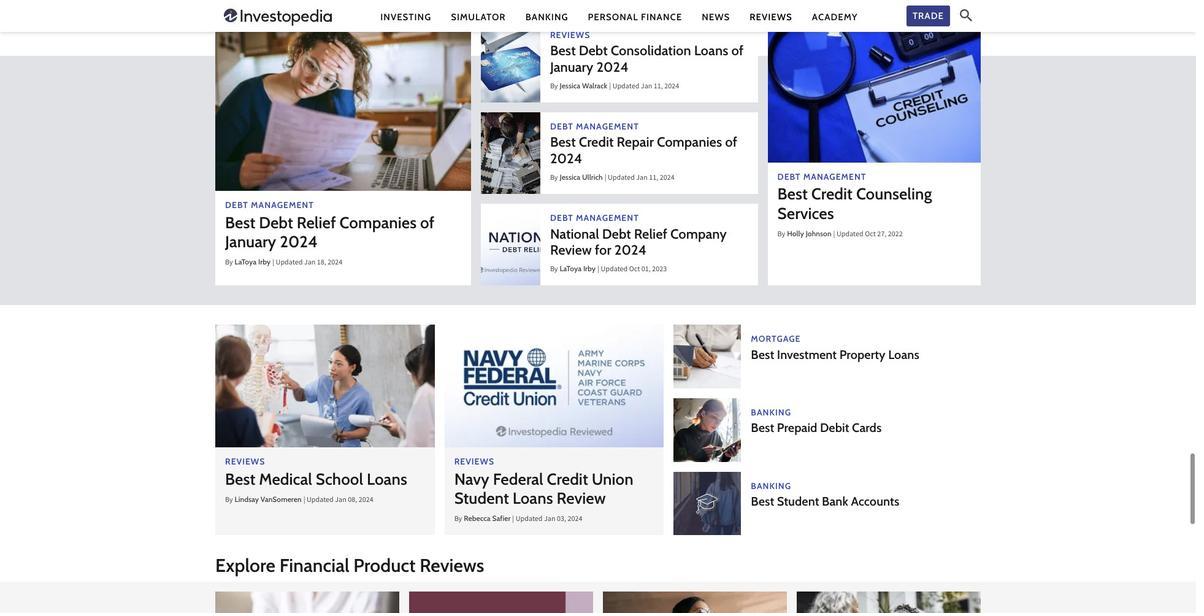 Task type: locate. For each thing, give the bounding box(es) containing it.
best prepaid debit cards link
[[674, 398, 981, 462]]

national debt relief recirc image
[[481, 204, 541, 286]]

product
[[354, 554, 416, 577]]

navy
[[455, 469, 490, 489]]

trade link
[[907, 5, 951, 27]]

relief inside national debt relief company review for 2024 by latoya irby updated oct 01, 2023
[[635, 226, 668, 242]]

jan left 18,
[[304, 257, 316, 269]]

jan for best debt consolidation loans of january 2024
[[641, 81, 653, 93]]

credit inside best credit counseling services by holly johnson updated oct 27, 2022
[[812, 184, 853, 204]]

finance
[[641, 11, 683, 22]]

0 horizontal spatial student
[[455, 489, 509, 508]]

student left bank
[[778, 494, 820, 509]]

best inside best debt relief companies of january 2024 by latoya irby updated jan 18, 2024
[[225, 213, 256, 232]]

medical
[[259, 469, 312, 489]]

updated right ullrich
[[608, 173, 635, 184]]

updated right walrack
[[613, 81, 640, 93]]

2 vertical spatial credit
[[547, 469, 589, 489]]

jessica left ullrich
[[560, 173, 581, 182]]

companies inside best debt relief companies of january 2024 by latoya irby updated jan 18, 2024
[[340, 213, 417, 232]]

best credit counseling services 5179499 image
[[768, 21, 981, 163]]

0 vertical spatial oct
[[866, 229, 876, 240]]

by inside navy federal credit union student loans review by rebecca safier updated jan 03, 2024
[[455, 514, 462, 525]]

updated inside best credit counseling services by holly johnson updated oct 27, 2022
[[837, 229, 864, 240]]

january
[[551, 59, 594, 75], [225, 232, 276, 252]]

review left for
[[551, 242, 592, 258]]

best prepaid debit cards image
[[674, 398, 742, 462]]

of for best debt relief companies of january 2024
[[421, 213, 435, 232]]

best
[[551, 42, 576, 59], [551, 134, 576, 151], [778, 184, 808, 204], [225, 213, 256, 232], [751, 347, 775, 362], [751, 421, 775, 435], [225, 469, 256, 489], [751, 494, 775, 509]]

updated left 18,
[[276, 257, 303, 269]]

jan down consolidation
[[641, 81, 653, 93]]

of for best debt consolidation loans of january 2024
[[732, 42, 744, 59]]

1 vertical spatial credit
[[812, 184, 853, 204]]

reviews
[[750, 11, 793, 22], [420, 554, 485, 577]]

review up 03,
[[557, 489, 606, 508]]

27,
[[878, 229, 887, 240]]

news
[[702, 11, 731, 22]]

companies
[[657, 134, 723, 151], [340, 213, 417, 232]]

updated right johnson
[[837, 229, 864, 240]]

credit up 03,
[[547, 469, 589, 489]]

companies inside best credit repair companies of 2024 by jessica ullrich updated jan 11, 2024
[[657, 134, 723, 151]]

updated inside best credit repair companies of 2024 by jessica ullrich updated jan 11, 2024
[[608, 173, 635, 184]]

federal
[[493, 469, 544, 489]]

of inside best debt consolidation loans of january 2024 by jessica walrack updated jan 11, 2024
[[732, 42, 744, 59]]

11, down repair on the right top
[[650, 173, 659, 184]]

1 vertical spatial january
[[225, 232, 276, 252]]

jessica
[[560, 81, 581, 90], [560, 173, 581, 182]]

11, down consolidation
[[654, 81, 663, 93]]

updated down for
[[601, 264, 628, 276]]

0 vertical spatial jessica
[[560, 81, 581, 90]]

1 horizontal spatial relief
[[635, 226, 668, 242]]

1 horizontal spatial january
[[551, 59, 594, 75]]

best for property
[[751, 347, 775, 362]]

jessica left walrack
[[560, 81, 581, 90]]

navy federal credit union student loans review image
[[445, 325, 664, 448]]

relief for companies
[[297, 213, 336, 232]]

of
[[732, 42, 744, 59], [726, 134, 738, 151], [421, 213, 435, 232]]

oct inside best credit counseling services by holly johnson updated oct 27, 2022
[[866, 229, 876, 240]]

reviews down rebecca
[[420, 554, 485, 577]]

explore financial product reviews
[[215, 554, 485, 577]]

1 vertical spatial jessica
[[560, 173, 581, 182]]

credit
[[579, 134, 614, 151], [812, 184, 853, 204], [547, 469, 589, 489]]

purchase agreement for hours with model home image
[[674, 325, 742, 388]]

1 vertical spatial 11,
[[650, 173, 659, 184]]

latoya
[[235, 257, 257, 266], [560, 264, 582, 273]]

debt inside national debt relief company review for 2024 by latoya irby updated oct 01, 2023
[[603, 226, 632, 242]]

oct
[[866, 229, 876, 240], [630, 264, 640, 276]]

1 horizontal spatial irby
[[584, 264, 596, 273]]

best for debit
[[751, 421, 775, 435]]

johnson
[[806, 229, 832, 238]]

0 horizontal spatial companies
[[340, 213, 417, 232]]

credit inside best credit repair companies of 2024 by jessica ullrich updated jan 11, 2024
[[579, 134, 614, 151]]

school
[[316, 469, 363, 489]]

0 horizontal spatial relief
[[297, 213, 336, 232]]

best inside best credit counseling services by holly johnson updated oct 27, 2022
[[778, 184, 808, 204]]

1 vertical spatial oct
[[630, 264, 640, 276]]

1 vertical spatial companies
[[340, 213, 417, 232]]

relief up 01,
[[635, 226, 668, 242]]

safier
[[493, 514, 511, 523]]

0 vertical spatial review
[[551, 242, 592, 258]]

debt inside best debt consolidation loans of january 2024 by jessica walrack updated jan 11, 2024
[[579, 42, 608, 59]]

january inside best debt consolidation loans of january 2024 by jessica walrack updated jan 11, 2024
[[551, 59, 594, 75]]

0 vertical spatial companies
[[657, 134, 723, 151]]

best for counseling
[[778, 184, 808, 204]]

no medical exam life insurance image
[[603, 592, 788, 613]]

best student bank accounts link
[[674, 472, 981, 535]]

student
[[455, 489, 509, 508], [778, 494, 820, 509]]

jan down repair on the right top
[[637, 173, 648, 184]]

of inside best credit repair companies of 2024 by jessica ullrich updated jan 11, 2024
[[726, 134, 738, 151]]

debt for national debt relief company review for 2024
[[603, 226, 632, 242]]

irby for for
[[584, 264, 596, 273]]

irby inside national debt relief company review for 2024 by latoya irby updated oct 01, 2023
[[584, 264, 596, 273]]

reviews right news
[[750, 11, 793, 22]]

reviews link
[[750, 11, 793, 24]]

0 horizontal spatial oct
[[630, 264, 640, 276]]

bank
[[823, 494, 849, 509]]

prepaid
[[778, 421, 818, 435]]

oct left 01,
[[630, 264, 640, 276]]

jan left 08,
[[335, 495, 347, 506]]

best inside best debt consolidation loans of january 2024 by jessica walrack updated jan 11, 2024
[[551, 42, 576, 59]]

best inside best credit repair companies of 2024 by jessica ullrich updated jan 11, 2024
[[551, 134, 576, 151]]

1 vertical spatial of
[[726, 134, 738, 151]]

0 horizontal spatial reviews
[[420, 554, 485, 577]]

debt relief image
[[215, 21, 471, 191]]

january for best debt relief companies of january 2024
[[225, 232, 276, 252]]

holly
[[788, 229, 805, 238]]

loans
[[695, 42, 729, 59], [889, 347, 920, 362], [367, 469, 407, 489], [513, 489, 553, 508]]

debt inside best debt relief companies of january 2024 by latoya irby updated jan 18, 2024
[[259, 213, 293, 232]]

rebecca
[[464, 514, 491, 523]]

debt
[[579, 42, 608, 59], [259, 213, 293, 232], [603, 226, 632, 242]]

companies for relief
[[340, 213, 417, 232]]

2 vertical spatial of
[[421, 213, 435, 232]]

1 vertical spatial review
[[557, 489, 606, 508]]

1 horizontal spatial reviews
[[750, 11, 793, 22]]

2 jessica from the top
[[560, 173, 581, 182]]

search image
[[961, 9, 973, 22]]

0 vertical spatial of
[[732, 42, 744, 59]]

updated right safier
[[516, 514, 543, 525]]

irby left 18,
[[258, 257, 271, 266]]

irby inside best debt relief companies of january 2024 by latoya irby updated jan 18, 2024
[[258, 257, 271, 266]]

by inside best medical school loans by lindsay vansomeren updated jan 08, 2024
[[225, 495, 233, 506]]

loans inside best debt consolidation loans of january 2024 by jessica walrack updated jan 11, 2024
[[695, 42, 729, 59]]

investopedia homepage image
[[224, 7, 332, 27]]

review inside navy federal credit union student loans review by rebecca safier updated jan 03, 2024
[[557, 489, 606, 508]]

credit up johnson
[[812, 184, 853, 204]]

best inside best medical school loans by lindsay vansomeren updated jan 08, 2024
[[225, 469, 256, 489]]

walrack
[[583, 81, 608, 90]]

0 horizontal spatial latoya
[[235, 257, 257, 266]]

0 vertical spatial 11,
[[654, 81, 663, 93]]

updated down school
[[307, 495, 334, 506]]

review
[[551, 242, 592, 258], [557, 489, 606, 508]]

jan left 03,
[[544, 514, 556, 525]]

relief
[[297, 213, 336, 232], [635, 226, 668, 242]]

personal
[[588, 11, 639, 22]]

1 horizontal spatial oct
[[866, 229, 876, 240]]

0 horizontal spatial irby
[[258, 257, 271, 266]]

1 horizontal spatial companies
[[657, 134, 723, 151]]

loans inside best medical school loans by lindsay vansomeren updated jan 08, 2024
[[367, 469, 407, 489]]

by inside best credit counseling services by holly johnson updated oct 27, 2022
[[778, 229, 786, 240]]

0 vertical spatial credit
[[579, 134, 614, 151]]

ullrich
[[583, 173, 603, 182]]

oct left 27,
[[866, 229, 876, 240]]

0 vertical spatial reviews
[[750, 11, 793, 22]]

18,
[[317, 257, 326, 269]]

financial
[[280, 554, 350, 577]]

loans for property
[[889, 347, 920, 362]]

of for best credit repair companies of 2024
[[726, 134, 738, 151]]

jan inside best debt relief companies of january 2024 by latoya irby updated jan 18, 2024
[[304, 257, 316, 269]]

best debt relief companies of january 2024 by latoya irby updated jan 18, 2024
[[225, 213, 435, 269]]

jan
[[641, 81, 653, 93], [637, 173, 648, 184], [304, 257, 316, 269], [335, 495, 347, 506], [544, 514, 556, 525]]

irby
[[258, 257, 271, 266], [584, 264, 596, 273]]

by inside best debt relief companies of january 2024 by latoya irby updated jan 18, 2024
[[225, 257, 233, 269]]

of inside best debt relief companies of january 2024 by latoya irby updated jan 18, 2024
[[421, 213, 435, 232]]

student up rebecca
[[455, 489, 509, 508]]

national debt relief company review for 2024 by latoya irby updated oct 01, 2023
[[551, 226, 727, 276]]

best student bank accounts image
[[674, 472, 742, 535]]

latoya inside national debt relief company review for 2024 by latoya irby updated oct 01, 2023
[[560, 264, 582, 273]]

relief up 18,
[[297, 213, 336, 232]]

1 horizontal spatial latoya
[[560, 264, 582, 273]]

student inside navy federal credit union student loans review by rebecca safier updated jan 03, 2024
[[455, 489, 509, 508]]

vansomeren
[[261, 495, 302, 504]]

jan inside best credit repair companies of 2024 by jessica ullrich updated jan 11, 2024
[[637, 173, 648, 184]]

jan inside best debt consolidation loans of january 2024 by jessica walrack updated jan 11, 2024
[[641, 81, 653, 93]]

best personal loans for debt consolidation 4779764 image
[[481, 21, 541, 102]]

debt for best debt consolidation loans of january 2024
[[579, 42, 608, 59]]

jan inside best medical school loans by lindsay vansomeren updated jan 08, 2024
[[335, 495, 347, 506]]

january inside best debt relief companies of january 2024 by latoya irby updated jan 18, 2024
[[225, 232, 276, 252]]

trade
[[913, 10, 945, 21]]

simulator link
[[451, 11, 506, 24]]

oct inside national debt relief company review for 2024 by latoya irby updated oct 01, 2023
[[630, 264, 640, 276]]

jan inside navy federal credit union student loans review by rebecca safier updated jan 03, 2024
[[544, 514, 556, 525]]

updated
[[613, 81, 640, 93], [608, 173, 635, 184], [837, 229, 864, 240], [276, 257, 303, 269], [601, 264, 628, 276], [307, 495, 334, 506], [516, 514, 543, 525]]

relief for company
[[635, 226, 668, 242]]

by
[[551, 81, 558, 93], [551, 173, 558, 184], [778, 229, 786, 240], [225, 257, 233, 269], [551, 264, 558, 276], [225, 495, 233, 506], [455, 514, 462, 525]]

irby down for
[[584, 264, 596, 273]]

0 vertical spatial january
[[551, 59, 594, 75]]

latoya inside best debt relief companies of january 2024 by latoya irby updated jan 18, 2024
[[235, 257, 257, 266]]

1 jessica from the top
[[560, 81, 581, 90]]

11,
[[654, 81, 663, 93], [650, 173, 659, 184]]

cards
[[853, 421, 882, 435]]

credit up ullrich
[[579, 134, 614, 151]]

relief inside best debt relief companies of january 2024 by latoya irby updated jan 18, 2024
[[297, 213, 336, 232]]

0 horizontal spatial january
[[225, 232, 276, 252]]

2024
[[597, 59, 629, 75], [665, 81, 680, 93], [551, 150, 583, 167], [660, 173, 675, 184], [280, 232, 318, 252], [615, 242, 647, 258], [328, 257, 343, 269], [359, 495, 374, 506], [568, 514, 583, 525]]



Task type: vqa. For each thing, say whether or not it's contained in the screenshot.
funds in cd rates reached higher in 2023 than we'd seen in more than 20 years, pushed up by the federal reserve's rate-hike campaign that began in march 2022 to tame decades-high inflation. for its last three meetings, however, the fed has held the federal funds rate steady, and in its dec. 13 rate announcement, fed chair jerome powell indicated the committee's rate-hike cycle is
no



Task type: describe. For each thing, give the bounding box(es) containing it.
credit for counseling
[[812, 184, 853, 204]]

services
[[778, 204, 835, 223]]

updated inside national debt relief company review for 2024 by latoya irby updated oct 01, 2023
[[601, 264, 628, 276]]

best investment property loans link
[[674, 325, 981, 388]]

debit
[[821, 421, 850, 435]]

the discover bank logo hovers lightly over a field of maroon and mauve blocks. image
[[409, 592, 594, 613]]

academy link
[[813, 11, 859, 24]]

best for school
[[225, 469, 256, 489]]

banking link
[[526, 11, 569, 24]]

banking
[[526, 11, 569, 22]]

jan for best debt relief companies of january 2024
[[304, 257, 316, 269]]

academy
[[813, 11, 859, 22]]

company
[[671, 226, 727, 242]]

simulator
[[451, 11, 506, 22]]

business woman thinking about personal loans image
[[215, 592, 400, 613]]

credit inside navy federal credit union student loans review by rebecca safier updated jan 03, 2024
[[547, 469, 589, 489]]

repair
[[617, 134, 654, 151]]

1 horizontal spatial student
[[778, 494, 820, 509]]

january for best debt consolidation loans of january 2024
[[551, 59, 594, 75]]

counseling
[[857, 184, 933, 204]]

best student bank accounts
[[751, 494, 900, 509]]

credit for repair
[[579, 134, 614, 151]]

updated inside best medical school loans by lindsay vansomeren updated jan 08, 2024
[[307, 495, 334, 506]]

updated inside best debt consolidation loans of january 2024 by jessica walrack updated jan 11, 2024
[[613, 81, 640, 93]]

2024 inside best medical school loans by lindsay vansomeren updated jan 08, 2024
[[359, 495, 374, 506]]

best credit counseling services by holly johnson updated oct 27, 2022
[[778, 184, 933, 240]]

latoya for national debt relief company review for 2024
[[560, 264, 582, 273]]

accounts
[[852, 494, 900, 509]]

best for consolidation
[[551, 42, 576, 59]]

best investment property loans
[[751, 347, 920, 362]]

loans inside navy federal credit union student loans review by rebecca safier updated jan 03, 2024
[[513, 489, 553, 508]]

best for bank
[[751, 494, 775, 509]]

by inside best debt consolidation loans of january 2024 by jessica walrack updated jan 11, 2024
[[551, 81, 558, 93]]

by inside national debt relief company review for 2024 by latoya irby updated oct 01, 2023
[[551, 264, 558, 276]]

review inside national debt relief company review for 2024 by latoya irby updated oct 01, 2023
[[551, 242, 592, 258]]

best for repair
[[551, 134, 576, 151]]

investment
[[778, 347, 837, 362]]

national
[[551, 226, 600, 242]]

navy federal credit union student loans review by rebecca safier updated jan 03, 2024
[[455, 469, 634, 525]]

union
[[592, 469, 634, 489]]

consolidation
[[611, 42, 692, 59]]

explore
[[215, 554, 276, 577]]

best medical school loans by lindsay vansomeren updated jan 08, 2024
[[225, 469, 407, 506]]

01,
[[642, 264, 651, 276]]

by inside best credit repair companies of 2024 by jessica ullrich updated jan 11, 2024
[[551, 173, 558, 184]]

irby for january
[[258, 257, 271, 266]]

investing link
[[381, 11, 432, 24]]

best debt consolidation loans of january 2024 by jessica walrack updated jan 11, 2024
[[551, 42, 744, 93]]

debt for best debt relief companies of january 2024
[[259, 213, 293, 232]]

best for relief
[[225, 213, 256, 232]]

investing
[[381, 11, 432, 22]]

companies for repair
[[657, 134, 723, 151]]

2023
[[653, 264, 667, 276]]

03,
[[557, 514, 567, 525]]

2022
[[889, 229, 903, 240]]

property
[[840, 347, 886, 362]]

personal finance
[[588, 11, 683, 22]]

1 vertical spatial reviews
[[420, 554, 485, 577]]

loans for school
[[367, 469, 407, 489]]

jan for navy federal credit union student loans review
[[544, 514, 556, 525]]

best prepaid debit cards
[[751, 421, 882, 435]]

young woman teaches class on human bone structure medical school image
[[215, 325, 435, 448]]

updated inside best debt relief companies of january 2024 by latoya irby updated jan 18, 2024
[[276, 257, 303, 269]]

08,
[[348, 495, 357, 506]]

updated inside navy federal credit union student loans review by rebecca safier updated jan 03, 2024
[[516, 514, 543, 525]]

2024 inside navy federal credit union student loans review by rebecca safier updated jan 03, 2024
[[568, 514, 583, 525]]

best credit repair companies image
[[481, 112, 541, 194]]

lindsay
[[235, 495, 259, 504]]

2024 inside national debt relief company review for 2024 by latoya irby updated oct 01, 2023
[[615, 242, 647, 258]]

best credit repair companies of 2024 by jessica ullrich updated jan 11, 2024
[[551, 134, 738, 184]]

11, inside best credit repair companies of 2024 by jessica ullrich updated jan 11, 2024
[[650, 173, 659, 184]]

11, inside best debt consolidation loans of january 2024 by jessica walrack updated jan 11, 2024
[[654, 81, 663, 93]]

jessica inside best debt consolidation loans of january 2024 by jessica walrack updated jan 11, 2024
[[560, 81, 581, 90]]

jessica inside best credit repair companies of 2024 by jessica ullrich updated jan 11, 2024
[[560, 173, 581, 182]]

news link
[[702, 11, 731, 24]]

latoya for best debt relief companies of january 2024
[[235, 257, 257, 266]]

for
[[595, 242, 612, 258]]

two people sit and talk. image
[[797, 592, 981, 613]]

personal finance link
[[588, 11, 683, 24]]

loans for consolidation
[[695, 42, 729, 59]]



